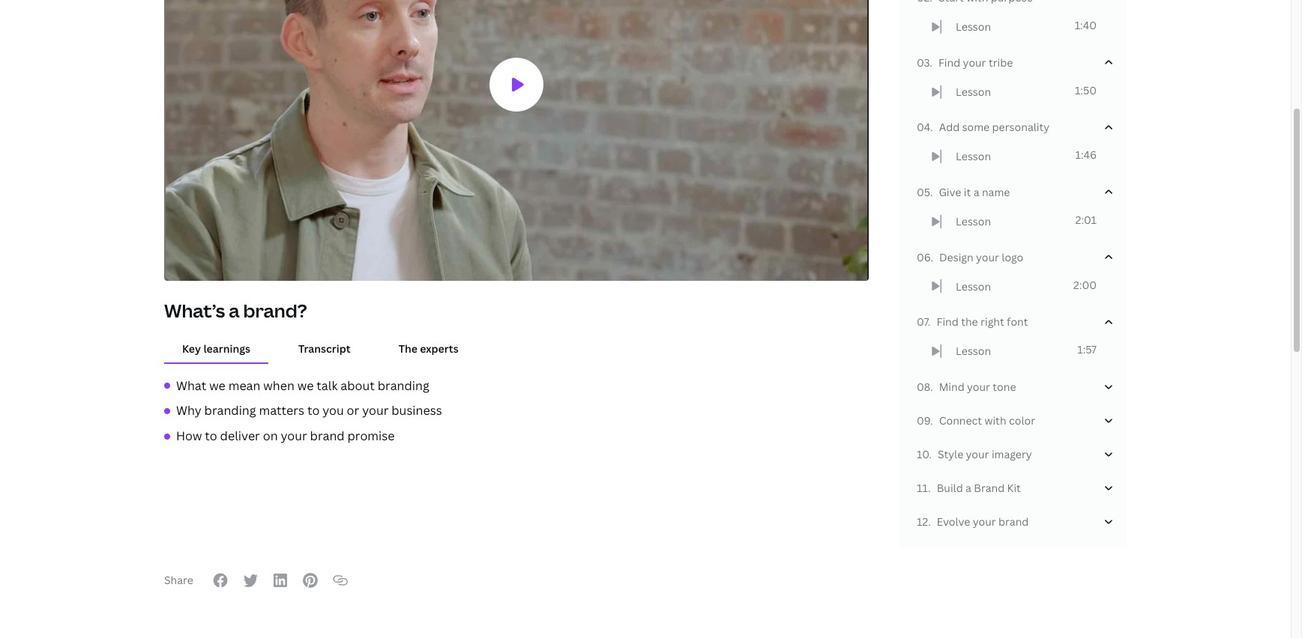 Task type: locate. For each thing, give the bounding box(es) containing it.
color
[[1009, 414, 1036, 428]]

talk
[[317, 378, 338, 394]]

. for 07
[[928, 315, 931, 329]]

transcript button
[[280, 335, 369, 363]]

3 lesson from the top
[[956, 149, 991, 164]]

your right the style
[[966, 447, 989, 462]]

1 we from the left
[[209, 378, 226, 394]]

lesson down some
[[956, 149, 991, 164]]

10 . style your imagery
[[917, 447, 1032, 462]]

you
[[323, 403, 344, 419]]

the experts
[[399, 342, 459, 356]]

brand
[[974, 481, 1005, 495]]

imagery
[[992, 447, 1032, 462]]

about
[[341, 378, 375, 394]]

07
[[917, 315, 928, 329]]

2 lesson from the top
[[956, 85, 991, 99]]

. for 03
[[930, 55, 933, 70]]

1 horizontal spatial brand
[[999, 515, 1029, 529]]

find for find the right font
[[937, 315, 959, 329]]

1 horizontal spatial we
[[297, 378, 314, 394]]

08 . mind your tone
[[917, 380, 1016, 394]]

a
[[974, 185, 980, 199], [229, 299, 240, 323], [966, 481, 972, 495]]

deliver
[[220, 428, 260, 444]]

. for 11
[[928, 481, 931, 495]]

we right what
[[209, 378, 226, 394]]

your
[[963, 55, 986, 70], [976, 250, 999, 264], [967, 380, 991, 394], [362, 403, 389, 419], [281, 428, 307, 444], [966, 447, 989, 462], [973, 515, 996, 529]]

0 vertical spatial find
[[939, 55, 961, 70]]

1 lesson from the top
[[956, 20, 991, 34]]

1 vertical spatial to
[[205, 428, 217, 444]]

0 horizontal spatial a
[[229, 299, 240, 323]]

on
[[263, 428, 278, 444]]

what
[[176, 378, 206, 394]]

.
[[930, 55, 933, 70], [931, 120, 933, 135], [930, 185, 933, 199], [931, 250, 934, 264], [928, 315, 931, 329], [931, 380, 933, 394], [931, 414, 933, 428], [929, 447, 932, 462], [928, 481, 931, 495], [928, 515, 931, 529]]

to right how
[[205, 428, 217, 444]]

a up learnings
[[229, 299, 240, 323]]

the
[[961, 315, 978, 329]]

the experts button
[[381, 335, 477, 363]]

branding up "deliver"
[[204, 403, 256, 419]]

. left evolve
[[928, 515, 931, 529]]

04
[[917, 120, 931, 135]]

your left the "tone"
[[967, 380, 991, 394]]

06 . design your logo
[[917, 250, 1024, 264]]

your for 03 . find your tribe
[[963, 55, 986, 70]]

. left the style
[[929, 447, 932, 462]]

05 . give it a name
[[917, 185, 1010, 199]]

06
[[917, 250, 931, 264]]

branding
[[378, 378, 429, 394], [204, 403, 256, 419]]

key
[[182, 342, 201, 356]]

logo
[[1002, 250, 1024, 264]]

find left the
[[937, 315, 959, 329]]

6 lesson from the top
[[956, 344, 991, 359]]

. left mind
[[931, 380, 933, 394]]

find for find your tribe
[[939, 55, 961, 70]]

lesson down it
[[956, 214, 991, 229]]

. left add
[[931, 120, 933, 135]]

your right on
[[281, 428, 307, 444]]

. for 09
[[931, 414, 933, 428]]

your for 08 . mind your tone
[[967, 380, 991, 394]]

08
[[917, 380, 931, 394]]

lesson up 03 . find your tribe
[[956, 20, 991, 34]]

brand down kit
[[999, 515, 1029, 529]]

we left talk
[[297, 378, 314, 394]]

your for 12 . evolve your brand
[[973, 515, 996, 529]]

tribe
[[989, 55, 1013, 70]]

04 . add some personality
[[917, 120, 1050, 135]]

your right or
[[362, 403, 389, 419]]

to
[[307, 403, 320, 419], [205, 428, 217, 444]]

. left build
[[928, 481, 931, 495]]

personality
[[992, 120, 1050, 135]]

share
[[164, 574, 193, 588]]

. left design
[[931, 250, 934, 264]]

how
[[176, 428, 202, 444]]

your left 'logo'
[[976, 250, 999, 264]]

03
[[917, 55, 930, 70]]

2 we from the left
[[297, 378, 314, 394]]

0 horizontal spatial brand
[[310, 428, 345, 444]]

promise
[[348, 428, 395, 444]]

2:00
[[1074, 278, 1097, 292]]

lesson down 06 . design your logo
[[956, 279, 991, 294]]

right
[[981, 315, 1005, 329]]

lesson down 07 . find the right font on the right
[[956, 344, 991, 359]]

1:40
[[1075, 18, 1097, 32]]

business
[[392, 403, 442, 419]]

find
[[939, 55, 961, 70], [937, 315, 959, 329]]

we
[[209, 378, 226, 394], [297, 378, 314, 394]]

a right it
[[974, 185, 980, 199]]

1 horizontal spatial a
[[966, 481, 972, 495]]

design
[[940, 250, 974, 264]]

0 vertical spatial branding
[[378, 378, 429, 394]]

to left you
[[307, 403, 320, 419]]

lesson
[[956, 20, 991, 34], [956, 85, 991, 99], [956, 149, 991, 164], [956, 214, 991, 229], [956, 279, 991, 294], [956, 344, 991, 359]]

10
[[917, 447, 929, 462]]

1 vertical spatial find
[[937, 315, 959, 329]]

. for 08
[[931, 380, 933, 394]]

lesson down 03 . find your tribe
[[956, 85, 991, 99]]

brand down you
[[310, 428, 345, 444]]

07 . find the right font
[[917, 315, 1028, 329]]

0 vertical spatial a
[[974, 185, 980, 199]]

. for 04
[[931, 120, 933, 135]]

09 . connect with color
[[917, 414, 1036, 428]]

1 vertical spatial branding
[[204, 403, 256, 419]]

. left the
[[928, 315, 931, 329]]

connect
[[939, 414, 982, 428]]

. for 06
[[931, 250, 934, 264]]

0 vertical spatial to
[[307, 403, 320, 419]]

how to deliver on your brand promise
[[176, 428, 395, 444]]

. left give
[[930, 185, 933, 199]]

your right evolve
[[973, 515, 996, 529]]

4 lesson from the top
[[956, 214, 991, 229]]

. left connect on the bottom
[[931, 414, 933, 428]]

5 lesson from the top
[[956, 279, 991, 294]]

0 horizontal spatial branding
[[204, 403, 256, 419]]

style
[[938, 447, 964, 462]]

find right 03
[[939, 55, 961, 70]]

branding up business
[[378, 378, 429, 394]]

why
[[176, 403, 201, 419]]

0 horizontal spatial we
[[209, 378, 226, 394]]

what we mean when we talk about branding
[[176, 378, 429, 394]]

transcript
[[298, 342, 351, 356]]

. up 04
[[930, 55, 933, 70]]

a right build
[[966, 481, 972, 495]]

it
[[964, 185, 971, 199]]

brand
[[310, 428, 345, 444], [999, 515, 1029, 529]]

11
[[917, 481, 928, 495]]

your left tribe
[[963, 55, 986, 70]]



Task type: describe. For each thing, give the bounding box(es) containing it.
09
[[917, 414, 931, 428]]

1 horizontal spatial branding
[[378, 378, 429, 394]]

1 vertical spatial brand
[[999, 515, 1029, 529]]

1 horizontal spatial to
[[307, 403, 320, 419]]

. for 05
[[930, 185, 933, 199]]

when
[[263, 378, 295, 394]]

font
[[1007, 315, 1028, 329]]

1 vertical spatial a
[[229, 299, 240, 323]]

some
[[962, 120, 990, 135]]

1:46
[[1076, 148, 1097, 162]]

brand?
[[243, 299, 307, 323]]

05
[[917, 185, 930, 199]]

learnings
[[203, 342, 250, 356]]

key learnings
[[182, 342, 250, 356]]

the
[[399, 342, 418, 356]]

with
[[985, 414, 1007, 428]]

lesson for 1:57
[[956, 344, 991, 359]]

or
[[347, 403, 359, 419]]

1:50
[[1075, 83, 1097, 97]]

tone
[[993, 380, 1016, 394]]

build
[[937, 481, 963, 495]]

name
[[982, 185, 1010, 199]]

mean
[[228, 378, 261, 394]]

experts
[[420, 342, 459, 356]]

matters
[[259, 403, 304, 419]]

brand design course - what's a brand - james gilmore image
[[166, 0, 868, 284]]

lesson for 1:50
[[956, 85, 991, 99]]

2 horizontal spatial a
[[974, 185, 980, 199]]

your for 06 . design your logo
[[976, 250, 999, 264]]

lesson for 2:00
[[956, 279, 991, 294]]

0 horizontal spatial to
[[205, 428, 217, 444]]

give
[[939, 185, 962, 199]]

03 . find your tribe
[[917, 55, 1013, 70]]

11 . build a brand kit
[[917, 481, 1021, 495]]

12 . evolve your brand
[[917, 515, 1029, 529]]

what's
[[164, 299, 225, 323]]

lesson for 2:01
[[956, 214, 991, 229]]

lesson for 1:46
[[956, 149, 991, 164]]

12
[[917, 515, 928, 529]]

2:01
[[1076, 213, 1097, 227]]

why branding matters to you or your business
[[176, 403, 442, 419]]

lesson for 1:40
[[956, 20, 991, 34]]

. for 12
[[928, 515, 931, 529]]

evolve
[[937, 515, 971, 529]]

key learnings button
[[164, 335, 268, 363]]

2 vertical spatial a
[[966, 481, 972, 495]]

what's a brand?
[[164, 299, 307, 323]]

your for 10 . style your imagery
[[966, 447, 989, 462]]

0 vertical spatial brand
[[310, 428, 345, 444]]

mind
[[939, 380, 965, 394]]

kit
[[1007, 481, 1021, 495]]

1:57
[[1078, 343, 1097, 357]]

add
[[939, 120, 960, 135]]

. for 10
[[929, 447, 932, 462]]



Task type: vqa. For each thing, say whether or not it's contained in the screenshot.


